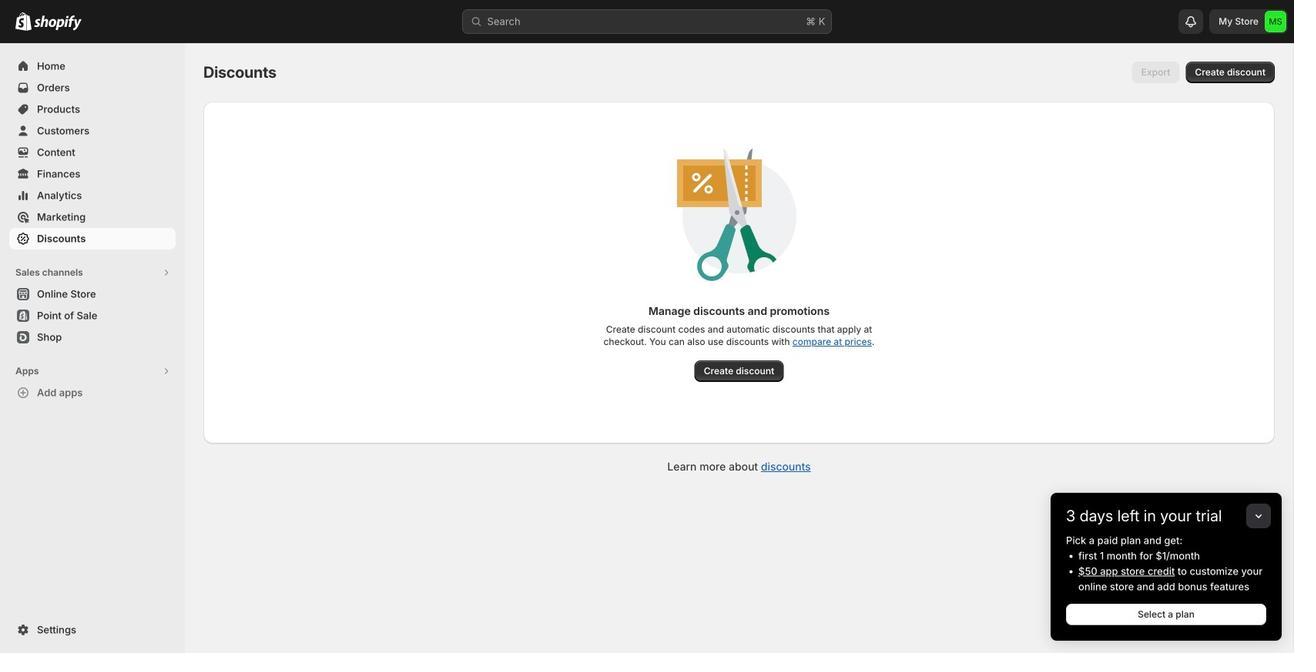 Task type: locate. For each thing, give the bounding box(es) containing it.
shopify image
[[15, 12, 32, 31], [34, 15, 82, 31]]

1 horizontal spatial shopify image
[[34, 15, 82, 31]]

my store image
[[1265, 11, 1287, 32]]

0 horizontal spatial shopify image
[[15, 12, 32, 31]]



Task type: vqa. For each thing, say whether or not it's contained in the screenshot.
right plan
no



